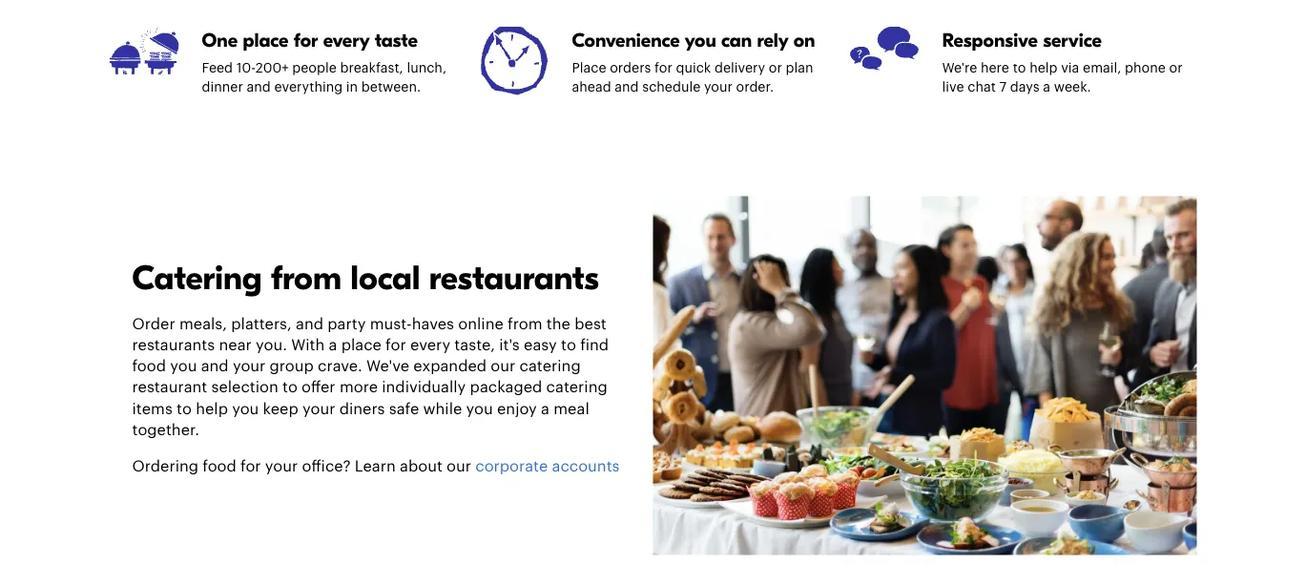 Task type: describe. For each thing, give the bounding box(es) containing it.
you down selection
[[232, 401, 259, 417]]

10-
[[237, 61, 256, 74]]

about
[[400, 459, 443, 474]]

email,
[[1084, 61, 1122, 74]]

0 vertical spatial restaurants
[[429, 258, 599, 298]]

ordering
[[132, 459, 199, 474]]

to inside responsive service we're here to help via email, phone or live chat 7 days a week.
[[1013, 61, 1027, 74]]

in
[[346, 80, 358, 94]]

one
[[202, 29, 238, 52]]

enjoy
[[497, 401, 537, 417]]

for inside order meals, platters, and party must-haves online from the best restaurants near you. with a place for every taste, it's easy to find food you and your group crave. we've expanded our catering restaurant selection to offer more individually packaged catering items to help you keep your diners safe while you enjoy a meal together.
[[386, 338, 406, 353]]

party
[[328, 317, 366, 332]]

clock illustrations image
[[480, 26, 549, 96]]

1 vertical spatial our
[[447, 459, 472, 474]]

to down the
[[561, 338, 576, 353]]

people
[[292, 61, 337, 74]]

0 vertical spatial catering
[[520, 359, 581, 374]]

for left 'office?'
[[241, 459, 261, 474]]

you.
[[256, 338, 287, 353]]

meals,
[[179, 317, 227, 332]]

lunch,
[[407, 61, 447, 74]]

days
[[1011, 80, 1040, 94]]

ahead
[[572, 80, 612, 94]]

taste
[[375, 29, 418, 52]]

selection
[[211, 380, 279, 395]]

accounts
[[552, 459, 620, 474]]

easy
[[524, 338, 557, 353]]

catering from local restaurants
[[132, 258, 599, 298]]

delivery
[[715, 61, 766, 74]]

live
[[943, 80, 965, 94]]

restaurants inside order meals, platters, and party must-haves online from the best restaurants near you. with a place for every taste, it's easy to find food you and your group crave. we've expanded our catering restaurant selection to offer more individually packaged catering items to help you keep your diners safe while you enjoy a meal together.
[[132, 338, 215, 353]]

responsive service we're here to help via email, phone or live chat 7 days a week.
[[943, 29, 1183, 94]]

platters,
[[231, 317, 292, 332]]

diners
[[340, 401, 385, 417]]

or inside convenience you can rely on place orders for quick delivery or plan ahead and schedule your order.
[[769, 61, 783, 74]]

our inside order meals, platters, and party must-haves online from the best restaurants near you. with a place for every taste, it's easy to find food you and your group crave. we've expanded our catering restaurant selection to offer more individually packaged catering items to help you keep your diners safe while you enjoy a meal together.
[[491, 359, 516, 374]]

you inside convenience you can rely on place orders for quick delivery or plan ahead and schedule your order.
[[685, 29, 717, 52]]

plan
[[786, 61, 814, 74]]

from inside order meals, platters, and party must-haves online from the best restaurants near you. with a place for every taste, it's easy to find food you and your group crave. we've expanded our catering restaurant selection to offer more individually packaged catering items to help you keep your diners safe while you enjoy a meal together.
[[508, 317, 543, 332]]

place inside one place for every taste feed 10-200+ people breakfast, lunch, dinner and everything in between.
[[243, 29, 289, 52]]

to down restaurant
[[177, 401, 192, 417]]

200+
[[256, 61, 289, 74]]

every inside one place for every taste feed 10-200+ people breakfast, lunch, dinner and everything in between.
[[323, 29, 370, 52]]

rely
[[757, 29, 789, 52]]

one place for every taste feed 10-200+ people breakfast, lunch, dinner and everything in between.
[[202, 29, 447, 94]]

office?
[[302, 459, 351, 474]]

1 horizontal spatial food
[[203, 459, 237, 474]]

with
[[291, 338, 325, 353]]

catering
[[132, 258, 262, 298]]

expanded
[[414, 359, 487, 374]]

the
[[547, 317, 571, 332]]

order meals, platters, and party must-haves online from the best restaurants near you. with a place for every taste, it's easy to find food you and your group crave. we've expanded our catering restaurant selection to offer more individually packaged catering items to help you keep your diners safe while you enjoy a meal together.
[[132, 317, 609, 438]]

crave.
[[318, 359, 363, 374]]

quick
[[676, 61, 711, 74]]

best
[[575, 317, 607, 332]]

restaurant
[[132, 380, 207, 395]]

must-
[[370, 317, 412, 332]]

to down group
[[283, 380, 298, 395]]

near
[[219, 338, 252, 353]]

service
[[1044, 29, 1102, 52]]

order.
[[737, 80, 774, 94]]

together.
[[132, 423, 200, 438]]

order
[[132, 317, 175, 332]]

catering serving container illustrations image
[[109, 26, 179, 96]]

we're
[[943, 61, 978, 74]]

local
[[351, 258, 420, 298]]

packaged
[[470, 380, 543, 395]]

1 vertical spatial catering
[[547, 380, 608, 395]]



Task type: vqa. For each thing, say whether or not it's contained in the screenshot.
Tacos IMAGE
no



Task type: locate. For each thing, give the bounding box(es) containing it.
and up 'with'
[[296, 317, 324, 332]]

1 vertical spatial from
[[508, 317, 543, 332]]

you down the packaged
[[466, 401, 493, 417]]

or left plan
[[769, 61, 783, 74]]

1 horizontal spatial or
[[1170, 61, 1183, 74]]

1 horizontal spatial help
[[1030, 61, 1058, 74]]

every up breakfast,
[[323, 29, 370, 52]]

a
[[1044, 80, 1051, 94], [329, 338, 337, 353], [541, 401, 550, 417]]

you up restaurant
[[170, 359, 197, 374]]

and inside one place for every taste feed 10-200+ people breakfast, lunch, dinner and everything in between.
[[247, 80, 271, 94]]

haves
[[412, 317, 454, 332]]

catering up meal
[[547, 380, 608, 395]]

1 vertical spatial restaurants
[[132, 338, 215, 353]]

1 vertical spatial food
[[203, 459, 237, 474]]

ordering food for your office? learn about our corporate accounts
[[132, 459, 620, 474]]

can
[[722, 29, 752, 52]]

your
[[704, 80, 733, 94], [233, 359, 266, 374], [303, 401, 335, 417], [265, 459, 298, 474]]

2 or from the left
[[1170, 61, 1183, 74]]

on
[[794, 29, 816, 52]]

restaurants up online
[[429, 258, 599, 298]]

0 horizontal spatial a
[[329, 338, 337, 353]]

chat
[[968, 80, 996, 94]]

our up the packaged
[[491, 359, 516, 374]]

0 horizontal spatial from
[[271, 258, 342, 298]]

0 horizontal spatial restaurants
[[132, 338, 215, 353]]

place down party
[[341, 338, 382, 353]]

keep
[[263, 401, 299, 417]]

your down delivery
[[704, 80, 733, 94]]

help down selection
[[196, 401, 228, 417]]

help inside responsive service we're here to help via email, phone or live chat 7 days a week.
[[1030, 61, 1058, 74]]

1 horizontal spatial from
[[508, 317, 543, 332]]

learn
[[355, 459, 396, 474]]

0 vertical spatial place
[[243, 29, 289, 52]]

corporate
[[476, 459, 548, 474]]

dinner
[[202, 80, 243, 94]]

0 vertical spatial food
[[132, 359, 166, 374]]

0 vertical spatial from
[[271, 258, 342, 298]]

1 vertical spatial place
[[341, 338, 382, 353]]

2 vertical spatial a
[[541, 401, 550, 417]]

your inside convenience you can rely on place orders for quick delivery or plan ahead and schedule your order.
[[704, 80, 733, 94]]

a right "days"
[[1044, 80, 1051, 94]]

individually
[[382, 380, 466, 395]]

for up people on the left top of page
[[294, 29, 318, 52]]

corporate accounts link
[[476, 459, 620, 474]]

items
[[132, 401, 173, 417]]

from up easy
[[508, 317, 543, 332]]

here
[[981, 61, 1010, 74]]

0 horizontal spatial food
[[132, 359, 166, 374]]

breakfast,
[[340, 61, 404, 74]]

help left via
[[1030, 61, 1058, 74]]

convenience you can rely on place orders for quick delivery or plan ahead and schedule your order.
[[572, 29, 816, 94]]

our
[[491, 359, 516, 374], [447, 459, 472, 474]]

food inside order meals, platters, and party must-haves online from the best restaurants near you. with a place for every taste, it's easy to find food you and your group crave. we've expanded our catering restaurant selection to offer more individually packaged catering items to help you keep your diners safe while you enjoy a meal together.
[[132, 359, 166, 374]]

place
[[572, 61, 607, 74]]

and inside convenience you can rely on place orders for quick delivery or plan ahead and schedule your order.
[[615, 80, 639, 94]]

phone
[[1126, 61, 1166, 74]]

or inside responsive service we're here to help via email, phone or live chat 7 days a week.
[[1170, 61, 1183, 74]]

a up crave. at the bottom left of the page
[[329, 338, 337, 353]]

0 horizontal spatial help
[[196, 401, 228, 417]]

1 vertical spatial help
[[196, 401, 228, 417]]

we've
[[367, 359, 410, 374]]

orders
[[610, 61, 651, 74]]

place up the 200+
[[243, 29, 289, 52]]

every down haves on the bottom
[[410, 338, 451, 353]]

feed
[[202, 61, 233, 74]]

from
[[271, 258, 342, 298], [508, 317, 543, 332]]

1 vertical spatial every
[[410, 338, 451, 353]]

safe
[[389, 401, 419, 417]]

to
[[1013, 61, 1027, 74], [561, 338, 576, 353], [283, 380, 298, 395], [177, 401, 192, 417]]

via
[[1062, 61, 1080, 74]]

food right 'ordering' at the bottom of page
[[203, 459, 237, 474]]

2 horizontal spatial a
[[1044, 80, 1051, 94]]

and down 10-
[[247, 80, 271, 94]]

while
[[423, 401, 462, 417]]

0 vertical spatial our
[[491, 359, 516, 374]]

1 horizontal spatial a
[[541, 401, 550, 417]]

help inside order meals, platters, and party must-haves online from the best restaurants near you. with a place for every taste, it's easy to find food you and your group crave. we've expanded our catering restaurant selection to offer more individually packaged catering items to help you keep your diners safe while you enjoy a meal together.
[[196, 401, 228, 417]]

0 horizontal spatial our
[[447, 459, 472, 474]]

for inside one place for every taste feed 10-200+ people breakfast, lunch, dinner and everything in between.
[[294, 29, 318, 52]]

it's
[[500, 338, 520, 353]]

restaurants down order
[[132, 338, 215, 353]]

you up quick
[[685, 29, 717, 52]]

group
[[270, 359, 314, 374]]

or
[[769, 61, 783, 74], [1170, 61, 1183, 74]]

convenience
[[572, 29, 680, 52]]

0 horizontal spatial or
[[769, 61, 783, 74]]

7
[[1000, 80, 1007, 94]]

help
[[1030, 61, 1058, 74], [196, 401, 228, 417]]

from up party
[[271, 258, 342, 298]]

1 horizontal spatial our
[[491, 359, 516, 374]]

for down must-
[[386, 338, 406, 353]]

taste,
[[455, 338, 496, 353]]

0 horizontal spatial place
[[243, 29, 289, 52]]

a left meal
[[541, 401, 550, 417]]

food
[[132, 359, 166, 374], [203, 459, 237, 474]]

or right "phone"
[[1170, 61, 1183, 74]]

for
[[294, 29, 318, 52], [655, 61, 673, 74], [386, 338, 406, 353], [241, 459, 261, 474]]

to up "days"
[[1013, 61, 1027, 74]]

and down near
[[201, 359, 229, 374]]

a inside responsive service we're here to help via email, phone or live chat 7 days a week.
[[1044, 80, 1051, 94]]

more
[[340, 380, 378, 395]]

everything
[[274, 80, 343, 94]]

0 vertical spatial help
[[1030, 61, 1058, 74]]

1 horizontal spatial restaurants
[[429, 258, 599, 298]]

your up selection
[[233, 359, 266, 374]]

1 vertical spatial a
[[329, 338, 337, 353]]

schedule
[[643, 80, 701, 94]]

food up restaurant
[[132, 359, 166, 374]]

for inside convenience you can rely on place orders for quick delivery or plan ahead and schedule your order.
[[655, 61, 673, 74]]

responsive
[[943, 29, 1038, 52]]

0 horizontal spatial every
[[323, 29, 370, 52]]

our right the about on the bottom of the page
[[447, 459, 472, 474]]

and down orders on the top left of the page
[[615, 80, 639, 94]]

restaurants
[[429, 258, 599, 298], [132, 338, 215, 353]]

online
[[458, 317, 504, 332]]

0 vertical spatial every
[[323, 29, 370, 52]]

find
[[581, 338, 609, 353]]

speech balloon illustrations image
[[850, 26, 920, 96]]

and
[[247, 80, 271, 94], [615, 80, 639, 94], [296, 317, 324, 332], [201, 359, 229, 374]]

for up schedule
[[655, 61, 673, 74]]

place inside order meals, platters, and party must-haves online from the best restaurants near you. with a place for every taste, it's easy to find food you and your group crave. we've expanded our catering restaurant selection to offer more individually packaged catering items to help you keep your diners safe while you enjoy a meal together.
[[341, 338, 382, 353]]

offer
[[302, 380, 336, 395]]

your left 'office?'
[[265, 459, 298, 474]]

every
[[323, 29, 370, 52], [410, 338, 451, 353]]

week.
[[1055, 80, 1092, 94]]

place
[[243, 29, 289, 52], [341, 338, 382, 353]]

1 horizontal spatial place
[[341, 338, 382, 353]]

every inside order meals, platters, and party must-haves online from the best restaurants near you. with a place for every taste, it's easy to find food you and your group crave. we've expanded our catering restaurant selection to offer more individually packaged catering items to help you keep your diners safe while you enjoy a meal together.
[[410, 338, 451, 353]]

meal
[[554, 401, 590, 417]]

your down offer
[[303, 401, 335, 417]]

1 horizontal spatial every
[[410, 338, 451, 353]]

catering
[[520, 359, 581, 374], [547, 380, 608, 395]]

you
[[685, 29, 717, 52], [170, 359, 197, 374], [232, 401, 259, 417], [466, 401, 493, 417]]

0 vertical spatial a
[[1044, 80, 1051, 94]]

1 or from the left
[[769, 61, 783, 74]]

catering down easy
[[520, 359, 581, 374]]

between.
[[362, 80, 421, 94]]



